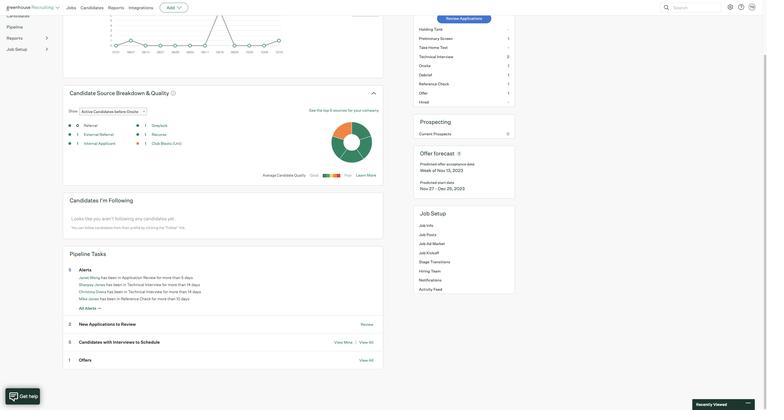 Task type: locate. For each thing, give the bounding box(es) containing it.
0 vertical spatial all
[[79, 306, 84, 311]]

0 horizontal spatial nov
[[420, 186, 429, 191]]

1 link left internal
[[72, 141, 83, 147]]

job for job ad market "link"
[[419, 241, 426, 246]]

candidates up 'clicking' at the left of the page
[[144, 216, 167, 221]]

view all link down view mine | view all on the bottom left of page
[[359, 358, 374, 362]]

job for job kickoff link
[[419, 251, 426, 255]]

candidates down aren't
[[95, 226, 113, 230]]

- for second - link from the bottom
[[508, 45, 510, 50]]

acceptance
[[447, 162, 467, 166]]

0 vertical spatial reference
[[419, 82, 437, 86]]

alerts inside all alerts → 'link'
[[85, 306, 96, 311]]

pipeline inside pipeline link
[[7, 24, 23, 30]]

date up 25,
[[447, 180, 455, 185]]

candidate right the 'average'
[[277, 173, 294, 177]]

applications for new applications
[[79, 9, 103, 14]]

2 vertical spatial - link
[[414, 98, 515, 107]]

1 horizontal spatial check
[[438, 82, 449, 86]]

reference check
[[419, 82, 449, 86]]

quality left good
[[294, 173, 306, 177]]

1 horizontal spatial to
[[136, 340, 140, 345]]

0 horizontal spatial reports link
[[7, 35, 48, 41]]

onsite right before
[[127, 109, 138, 114]]

predicted up the '27'
[[420, 180, 437, 185]]

candidates link right jobs
[[81, 5, 104, 10]]

offer for offer forecast
[[420, 150, 433, 157]]

jones
[[95, 282, 105, 287], [88, 297, 99, 301]]

0 vertical spatial 2023
[[453, 168, 464, 173]]

2 predicted from the top
[[420, 180, 437, 185]]

offer down reference check
[[419, 91, 428, 95]]

1 link left recurse
[[140, 132, 151, 138]]

info
[[427, 223, 434, 228]]

preliminary
[[419, 36, 440, 41]]

nov down offer
[[438, 168, 446, 173]]

review right application
[[143, 275, 156, 280]]

reference
[[419, 82, 437, 86], [121, 297, 139, 302]]

average candidate quality
[[263, 173, 306, 177]]

0 vertical spatial referral
[[84, 123, 98, 128]]

the right 'clicking' at the left of the page
[[159, 226, 164, 230]]

1 horizontal spatial new
[[79, 322, 88, 327]]

christina
[[79, 290, 95, 294]]

2 - link from the top
[[414, 43, 515, 52]]

learn more
[[356, 173, 376, 177]]

average
[[263, 173, 276, 177]]

technical
[[419, 54, 436, 59], [127, 282, 144, 287], [128, 290, 145, 294]]

forecast
[[434, 150, 455, 157]]

overa
[[96, 290, 106, 294]]

2 vertical spatial applications
[[89, 322, 115, 327]]

1 horizontal spatial pipeline
[[70, 251, 90, 257]]

0 vertical spatial date
[[467, 162, 475, 166]]

2 vertical spatial interview
[[146, 290, 163, 294]]

with
[[103, 340, 112, 345]]

0 vertical spatial setup
[[15, 46, 27, 52]]

job inside the job info link
[[419, 223, 426, 228]]

jones up overa
[[95, 282, 105, 287]]

to up candidates with interviews to schedule
[[116, 322, 120, 327]]

predicted up week in the right top of the page
[[420, 162, 437, 166]]

0 horizontal spatial setup
[[15, 46, 27, 52]]

job ad market
[[419, 241, 445, 246]]

blasts
[[161, 141, 172, 146]]

all inside 'link'
[[79, 306, 84, 311]]

christina overa link
[[79, 290, 106, 294]]

1 vertical spatial 2023
[[455, 186, 465, 191]]

0 horizontal spatial date
[[447, 180, 455, 185]]

0 vertical spatial quality
[[151, 90, 169, 96]]

1 vertical spatial 5 link
[[69, 339, 78, 345]]

2023
[[453, 168, 464, 173], [455, 186, 465, 191]]

quality right &
[[151, 90, 169, 96]]

1 vertical spatial date
[[447, 180, 455, 185]]

5 link down 'pipeline tasks'
[[69, 267, 78, 273]]

referral up applicant
[[100, 132, 114, 137]]

1 link for external referral
[[72, 132, 83, 138]]

view all link right |
[[359, 340, 374, 345]]

0 horizontal spatial 0
[[76, 123, 79, 128]]

1 link
[[140, 123, 151, 129], [72, 132, 83, 138], [140, 132, 151, 138], [72, 141, 83, 147], [140, 141, 151, 147], [69, 357, 78, 363]]

review
[[447, 16, 459, 21], [143, 275, 156, 280], [121, 322, 136, 327], [361, 322, 374, 327]]

0 horizontal spatial candidates link
[[7, 12, 48, 19]]

mike
[[79, 297, 88, 301]]

1 vertical spatial reference
[[121, 297, 139, 302]]

nov inside predicted offer acceptance date week of nov 13, 2023
[[438, 168, 446, 173]]

predicted offer acceptance date week of nov 13, 2023
[[420, 162, 475, 173]]

all down view mine | view all on the bottom left of page
[[369, 358, 374, 362]]

job for job posts link
[[419, 232, 426, 237]]

13,
[[447, 168, 452, 173]]

jones down the christina overa link
[[88, 297, 99, 301]]

1 vertical spatial alerts
[[85, 306, 96, 311]]

date inside predicted offer acceptance date week of nov 13, 2023
[[467, 162, 475, 166]]

1 vertical spatial all
[[369, 340, 374, 345]]

stage transitions
[[419, 260, 451, 264]]

to
[[116, 322, 120, 327], [136, 340, 140, 345]]

view for view mine | view all
[[335, 340, 343, 345]]

0 vertical spatial pipeline
[[7, 24, 23, 30]]

new for new applications to review
[[79, 322, 88, 327]]

check inside janet wong has been in application review for more than 5 days sharpay jones has been in technical interview for more than 14 days christina overa has been in technical interview for more than 14 days mike jones has been in reference check for more than 10 days
[[140, 297, 151, 302]]

candidate up active
[[70, 90, 96, 96]]

the left top
[[317, 108, 323, 113]]

2023 for nov 27 - dec 25, 2023
[[455, 186, 465, 191]]

setup up info
[[431, 210, 446, 217]]

company
[[363, 108, 379, 113]]

2023 inside predicted start date nov 27 - dec 25, 2023
[[455, 186, 465, 191]]

0 horizontal spatial reports
[[7, 35, 23, 41]]

1 horizontal spatial 2
[[507, 54, 510, 59]]

0 horizontal spatial check
[[140, 297, 151, 302]]

applications inside review applications link
[[460, 16, 483, 21]]

reports link left integrations link at top left
[[108, 5, 124, 10]]

candidates right active
[[94, 109, 114, 114]]

greylock
[[152, 123, 168, 128]]

candidates link down the greenhouse recruiting image
[[7, 12, 48, 19]]

1 vertical spatial 2
[[69, 322, 71, 327]]

alerts left →
[[85, 306, 96, 311]]

add
[[167, 5, 175, 10]]

job kickoff link
[[414, 248, 515, 257]]

1 vertical spatial 0
[[507, 131, 510, 136]]

alerts up janet
[[79, 267, 92, 273]]

2 5 link from the top
[[69, 339, 78, 345]]

reports left integrations link at top left
[[108, 5, 124, 10]]

1 vertical spatial to
[[136, 340, 140, 345]]

date right acceptance
[[467, 162, 475, 166]]

job posts link
[[414, 230, 515, 239]]

review up interviews
[[121, 322, 136, 327]]

1 vertical spatial check
[[140, 297, 151, 302]]

5 link for candidates with interviews to schedule
[[69, 339, 78, 345]]

1 vertical spatial applications
[[460, 16, 483, 21]]

1 vertical spatial new
[[79, 322, 88, 327]]

1 horizontal spatial candidates link
[[81, 5, 104, 10]]

offers
[[79, 357, 92, 363]]

to left schedule at the bottom
[[136, 340, 140, 345]]

0 horizontal spatial 2
[[69, 322, 71, 327]]

1 vertical spatial candidates
[[95, 226, 113, 230]]

has down overa
[[100, 297, 106, 302]]

0 horizontal spatial quality
[[151, 90, 169, 96]]

job inside job ad market "link"
[[419, 241, 426, 246]]

recurse link
[[152, 132, 166, 137]]

1 horizontal spatial job setup
[[420, 210, 446, 217]]

1 link left offers
[[69, 357, 78, 363]]

onsite up "debrief" at the top of page
[[419, 63, 431, 68]]

0 horizontal spatial referral
[[84, 123, 98, 128]]

prospecting
[[420, 118, 451, 125]]

2 vertical spatial technical
[[128, 290, 145, 294]]

0 horizontal spatial job setup
[[7, 46, 27, 52]]

0 vertical spatial view all link
[[359, 340, 374, 345]]

0 horizontal spatial pipeline
[[7, 24, 23, 30]]

pipeline left tasks
[[70, 251, 90, 257]]

1 vertical spatial candidates link
[[7, 12, 48, 19]]

reference down "debrief" at the top of page
[[419, 82, 437, 86]]

candidates link for rightmost reports link
[[81, 5, 104, 10]]

0 vertical spatial applications
[[79, 9, 103, 14]]

1 horizontal spatial quality
[[294, 173, 306, 177]]

1 vertical spatial quality
[[294, 173, 306, 177]]

1 horizontal spatial reference
[[419, 82, 437, 86]]

14
[[187, 282, 191, 287], [188, 290, 192, 294]]

reports
[[108, 5, 124, 10], [7, 35, 23, 41]]

clicking
[[146, 226, 158, 230]]

0 vertical spatial reports link
[[108, 5, 124, 10]]

1 link for recurse
[[140, 132, 151, 138]]

0 vertical spatial the
[[317, 108, 323, 113]]

reports link up job setup link
[[7, 35, 48, 41]]

1 vertical spatial - link
[[414, 43, 515, 52]]

0 vertical spatial onsite
[[419, 63, 431, 68]]

1 vertical spatial view all link
[[359, 358, 374, 362]]

team
[[431, 269, 441, 273]]

1 vertical spatial offer
[[420, 150, 433, 157]]

the
[[317, 108, 323, 113], [159, 226, 164, 230]]

1 link left external
[[72, 132, 83, 138]]

feed
[[434, 287, 443, 292]]

1 vertical spatial onsite
[[127, 109, 138, 114]]

club blasts (uni) link
[[152, 141, 182, 146]]

all right |
[[369, 340, 374, 345]]

job setup down pipeline link
[[7, 46, 27, 52]]

view left mine
[[335, 340, 343, 345]]

before
[[115, 109, 126, 114]]

0
[[76, 123, 79, 128], [507, 131, 510, 136]]

been right wong
[[108, 275, 117, 280]]

application
[[122, 275, 142, 280]]

0 vertical spatial 5 link
[[69, 267, 78, 273]]

mine
[[344, 340, 353, 345]]

0 vertical spatial new
[[69, 9, 78, 14]]

1 vertical spatial predicted
[[420, 180, 437, 185]]

nov left the '27'
[[420, 186, 429, 191]]

3 months link
[[352, 9, 379, 17]]

referral up external
[[84, 123, 98, 128]]

learn
[[356, 173, 366, 177]]

reference down application
[[121, 297, 139, 302]]

0 vertical spatial 14
[[187, 282, 191, 287]]

see
[[309, 108, 316, 113]]

setup down pipeline link
[[15, 46, 27, 52]]

transitions
[[431, 260, 451, 264]]

pipeline down sourcing
[[7, 24, 23, 30]]

job setup up info
[[420, 210, 446, 217]]

offer up week in the right top of the page
[[420, 150, 433, 157]]

predicted
[[420, 162, 437, 166], [420, 180, 437, 185]]

schedule
[[141, 340, 160, 345]]

1 link left club
[[140, 141, 151, 147]]

0 vertical spatial technical
[[419, 54, 436, 59]]

1 horizontal spatial setup
[[431, 210, 446, 217]]

0 vertical spatial check
[[438, 82, 449, 86]]

0 vertical spatial nov
[[438, 168, 446, 173]]

jobs link
[[66, 5, 76, 10]]

0 horizontal spatial reference
[[121, 297, 139, 302]]

following
[[109, 197, 133, 204]]

referral
[[84, 123, 98, 128], [100, 132, 114, 137]]

0 vertical spatial predicted
[[420, 162, 437, 166]]

1 vertical spatial reports
[[7, 35, 23, 41]]

25,
[[447, 186, 454, 191]]

0 horizontal spatial onsite
[[127, 109, 138, 114]]

review applications
[[447, 16, 483, 21]]

reference inside janet wong has been in application review for more than 5 days sharpay jones has been in technical interview for more than 14 days christina overa has been in technical interview for more than 14 days mike jones has been in reference check for more than 10 days
[[121, 297, 139, 302]]

1 vertical spatial setup
[[431, 210, 446, 217]]

active candidates before onsite
[[81, 109, 138, 114]]

link.
[[179, 226, 186, 230]]

job inside job kickoff link
[[419, 251, 426, 255]]

view
[[335, 340, 343, 345], [359, 340, 368, 345], [359, 358, 368, 362]]

predicted inside predicted start date nov 27 - dec 25, 2023
[[420, 180, 437, 185]]

applicant
[[98, 141, 116, 146]]

1 horizontal spatial nov
[[438, 168, 446, 173]]

0 vertical spatial 0
[[76, 123, 79, 128]]

2023 down acceptance
[[453, 168, 464, 173]]

has right wong
[[101, 275, 107, 280]]

pipeline for pipeline tasks
[[70, 251, 90, 257]]

1 predicted from the top
[[420, 162, 437, 166]]

predicted inside predicted offer acceptance date week of nov 13, 2023
[[420, 162, 437, 166]]

0 vertical spatial 2
[[507, 54, 510, 59]]

-
[[508, 27, 510, 32], [508, 45, 510, 50], [508, 100, 510, 104], [435, 186, 437, 191]]

job setup
[[7, 46, 27, 52], [420, 210, 446, 217]]

0 vertical spatial - link
[[414, 25, 515, 34]]

0 vertical spatial offer
[[419, 91, 428, 95]]

3 - link from the top
[[414, 98, 515, 107]]

view down view mine | view all on the bottom left of page
[[359, 358, 368, 362]]

- for 1st - link from the top
[[508, 27, 510, 32]]

- inside predicted start date nov 27 - dec 25, 2023
[[435, 186, 437, 191]]

been right mike jones link
[[107, 297, 116, 302]]

has
[[101, 275, 107, 280], [106, 282, 113, 287], [107, 290, 114, 294], [100, 297, 106, 302]]

2
[[507, 54, 510, 59], [69, 322, 71, 327]]

0 vertical spatial candidates
[[144, 216, 167, 221]]

job for job setup link
[[7, 46, 14, 52]]

1 vertical spatial candidate
[[277, 173, 294, 177]]

candidates i'm following
[[70, 197, 133, 204]]

view for view all
[[359, 358, 368, 362]]

5 link down '2' 'link'
[[69, 339, 78, 345]]

2023 right 25,
[[455, 186, 465, 191]]

integrations link
[[129, 5, 153, 10]]

0 vertical spatial to
[[116, 322, 120, 327]]

→
[[97, 306, 101, 311]]

0 horizontal spatial candidate
[[70, 90, 96, 96]]

see the top 5 sources for your company link
[[309, 108, 379, 113]]

0 vertical spatial reports
[[108, 5, 124, 10]]

10
[[176, 297, 180, 302]]

been down application
[[113, 282, 122, 287]]

0 vertical spatial candidates link
[[81, 5, 104, 10]]

candidate source data is not real-time. data may take up to two days to reflect accurately. image
[[171, 91, 176, 96]]

0 horizontal spatial the
[[159, 226, 164, 230]]

1 vertical spatial pipeline
[[70, 251, 90, 257]]

1 link left greylock link
[[140, 123, 151, 129]]

0 horizontal spatial to
[[116, 322, 120, 327]]

date inside predicted start date nov 27 - dec 25, 2023
[[447, 180, 455, 185]]

2023 inside predicted offer acceptance date week of nov 13, 2023
[[453, 168, 464, 173]]

job inside job setup link
[[7, 46, 14, 52]]

Search text field
[[673, 4, 717, 12]]

job
[[7, 46, 14, 52], [420, 210, 430, 217], [419, 223, 426, 228], [419, 232, 426, 237], [419, 241, 426, 246], [419, 251, 426, 255]]

applications for new applications to review
[[89, 322, 115, 327]]

reports up job setup link
[[7, 35, 23, 41]]

candidates down sourcing
[[7, 13, 30, 18]]

1 5 link from the top
[[69, 267, 78, 273]]

reports inside reports link
[[7, 35, 23, 41]]

all down the mike
[[79, 306, 84, 311]]

new applications to review
[[79, 322, 136, 327]]

integrations
[[129, 5, 153, 10]]

1 horizontal spatial date
[[467, 162, 475, 166]]

job inside job posts link
[[419, 232, 426, 237]]

you
[[93, 216, 101, 221]]

sourcing
[[7, 2, 25, 7]]

1 vertical spatial technical
[[127, 282, 144, 287]]



Task type: describe. For each thing, give the bounding box(es) containing it.
been right overa
[[114, 290, 123, 294]]

external
[[84, 132, 99, 137]]

by
[[141, 226, 145, 230]]

0 vertical spatial candidate
[[70, 90, 96, 96]]

external referral
[[84, 132, 114, 137]]

hiring
[[419, 269, 430, 273]]

viewed
[[714, 402, 728, 407]]

offer
[[438, 162, 446, 166]]

kickoff
[[427, 251, 439, 255]]

view right |
[[359, 340, 368, 345]]

offer for offer
[[419, 91, 428, 95]]

like
[[85, 216, 92, 221]]

predicted for week
[[420, 162, 437, 166]]

review up screen
[[447, 16, 459, 21]]

screen
[[441, 36, 453, 41]]

- for first - link from the bottom of the page
[[508, 100, 510, 104]]

sharpay jones link
[[79, 282, 105, 287]]

applications for review applications
[[460, 16, 483, 21]]

&
[[146, 90, 150, 96]]

interviews
[[113, 340, 135, 345]]

all alerts → link
[[79, 306, 101, 311]]

configure image
[[728, 4, 734, 10]]

0 vertical spatial job setup
[[7, 46, 27, 52]]

3
[[354, 11, 357, 15]]

candidate source breakdown & quality
[[70, 90, 169, 96]]

all alerts →
[[79, 306, 101, 311]]

top
[[323, 108, 329, 113]]

"follow"
[[165, 226, 178, 230]]

job info link
[[414, 221, 515, 230]]

sources
[[333, 108, 347, 113]]

sharpay
[[79, 282, 94, 287]]

td button
[[748, 3, 757, 11]]

1 - link from the top
[[414, 25, 515, 34]]

review applications link
[[437, 14, 492, 23]]

5 inside see the top 5 sources for your company link
[[330, 108, 333, 113]]

review up view mine | view all on the bottom left of page
[[361, 322, 374, 327]]

recurse
[[152, 132, 166, 137]]

pipeline for pipeline
[[7, 24, 23, 30]]

you
[[71, 226, 77, 230]]

predicted for 27
[[420, 180, 437, 185]]

preliminary screen
[[419, 36, 453, 41]]

1 link for greylock
[[140, 123, 151, 129]]

0 vertical spatial interview
[[437, 54, 454, 59]]

has up overa
[[106, 282, 113, 287]]

stage
[[419, 260, 430, 264]]

activity
[[419, 287, 433, 292]]

2 vertical spatial all
[[369, 358, 374, 362]]

0 vertical spatial jones
[[95, 282, 105, 287]]

you can follow candidates from their profile by clicking the "follow" link.
[[71, 226, 186, 230]]

internal applicant
[[84, 141, 116, 146]]

3 months
[[354, 11, 371, 15]]

1 horizontal spatial referral
[[100, 132, 114, 137]]

5 link for alerts
[[69, 267, 78, 273]]

new applications
[[69, 9, 103, 14]]

1 horizontal spatial 0
[[507, 131, 510, 136]]

hiring team link
[[414, 267, 515, 276]]

all inside view mine | view all
[[369, 340, 374, 345]]

1 view all link from the top
[[359, 340, 374, 345]]

1 horizontal spatial reports link
[[108, 5, 124, 10]]

view all
[[359, 358, 374, 362]]

internal
[[84, 141, 98, 146]]

candidates right jobs
[[81, 5, 104, 10]]

ad
[[427, 241, 432, 246]]

view mine link
[[335, 340, 353, 345]]

offer forecast
[[420, 150, 455, 157]]

has right overa
[[107, 290, 114, 294]]

hiring team
[[419, 269, 441, 273]]

view mine | view all
[[335, 340, 374, 345]]

source
[[97, 90, 115, 96]]

td button
[[749, 4, 756, 10]]

27
[[429, 186, 434, 191]]

more
[[367, 173, 376, 177]]

5 inside janet wong has been in application review for more than 5 days sharpay jones has been in technical interview for more than 14 days christina overa has been in technical interview for more than 14 days mike jones has been in reference check for more than 10 days
[[181, 275, 184, 280]]

candidates link for pipeline link
[[7, 12, 48, 19]]

1 vertical spatial interview
[[145, 282, 161, 287]]

greenhouse recruiting image
[[7, 4, 55, 11]]

job posts
[[419, 232, 437, 237]]

see the top 5 sources for your company
[[309, 108, 379, 113]]

of
[[433, 168, 437, 173]]

i'm
[[100, 197, 108, 204]]

1 horizontal spatial the
[[317, 108, 323, 113]]

dec
[[438, 186, 446, 191]]

1 vertical spatial jones
[[88, 297, 99, 301]]

1 vertical spatial 14
[[188, 290, 192, 294]]

new for new applications
[[69, 9, 78, 14]]

0 horizontal spatial candidates
[[95, 226, 113, 230]]

add button
[[160, 3, 188, 13]]

review inside janet wong has been in application review for more than 5 days sharpay jones has been in technical interview for more than 14 days christina overa has been in technical interview for more than 14 days mike jones has been in reference check for more than 10 days
[[143, 275, 156, 280]]

predicted start date nov 27 - dec 25, 2023
[[420, 180, 465, 191]]

start
[[438, 180, 446, 185]]

2023 for week of nov 13, 2023
[[453, 168, 464, 173]]

technical interview
[[419, 54, 454, 59]]

1 vertical spatial the
[[159, 226, 164, 230]]

notifications
[[419, 278, 442, 282]]

recently
[[697, 402, 713, 407]]

jobs
[[66, 5, 76, 10]]

candidates up like
[[70, 197, 99, 204]]

1 horizontal spatial candidates
[[144, 216, 167, 221]]

posts
[[427, 232, 437, 237]]

1 vertical spatial job setup
[[420, 210, 446, 217]]

candidates with interviews to schedule
[[79, 340, 160, 345]]

pipeline link
[[7, 24, 48, 30]]

week
[[420, 168, 432, 173]]

poor
[[345, 173, 352, 177]]

1 link for internal applicant
[[72, 141, 83, 147]]

club blasts (uni)
[[152, 141, 182, 146]]

following
[[115, 216, 134, 221]]

job setup link
[[7, 46, 48, 52]]

activity feed
[[419, 287, 443, 292]]

months
[[358, 11, 371, 15]]

1 link for club blasts (uni)
[[140, 141, 151, 147]]

2 view all link from the top
[[359, 358, 374, 362]]

candidates left with
[[79, 340, 102, 345]]

good
[[310, 173, 319, 177]]

job ad market link
[[414, 239, 515, 248]]

active candidates before onsite link
[[79, 108, 147, 116]]

1 horizontal spatial candidate
[[277, 173, 294, 177]]

aren't
[[102, 216, 114, 221]]

their
[[122, 226, 129, 230]]

nov inside predicted start date nov 27 - dec 25, 2023
[[420, 186, 429, 191]]

candidate source data is not real-time. data may take up to two days to reflect accurately. element
[[169, 88, 176, 98]]

wong
[[90, 275, 100, 280]]

job for the job info link
[[419, 223, 426, 228]]

|
[[356, 340, 357, 345]]

recently viewed
[[697, 402, 728, 407]]

janet wong has been in application review for more than 5 days sharpay jones has been in technical interview for more than 14 days christina overa has been in technical interview for more than 14 days mike jones has been in reference check for more than 10 days
[[79, 275, 201, 302]]

prospects
[[434, 131, 452, 136]]

1 horizontal spatial reports
[[108, 5, 124, 10]]

mike jones link
[[79, 297, 99, 301]]

0 vertical spatial alerts
[[79, 267, 92, 273]]



Task type: vqa. For each thing, say whether or not it's contained in the screenshot.
to link
no



